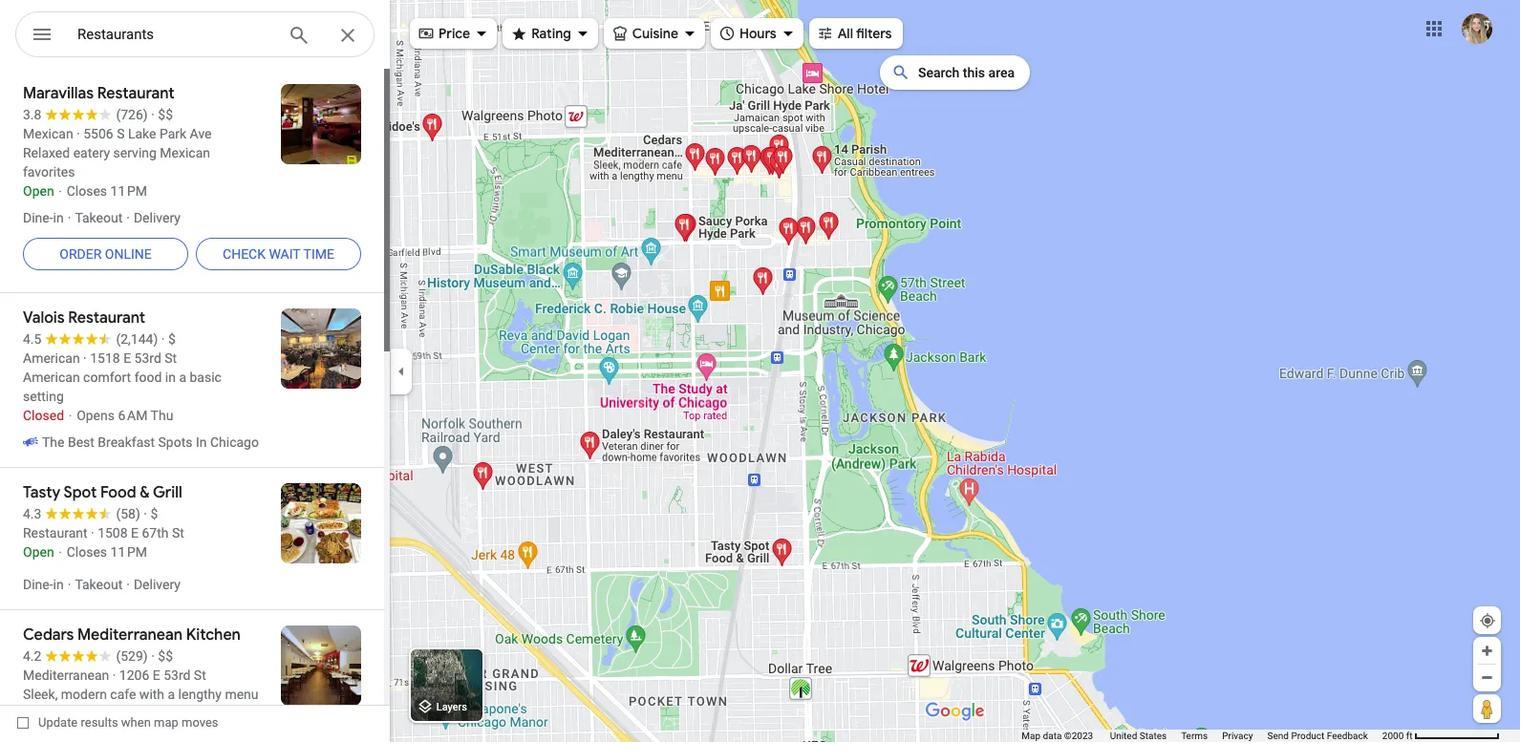 Task type: locate. For each thing, give the bounding box(es) containing it.
search this area button
[[880, 55, 1030, 90]]

 all filters
[[817, 22, 892, 43]]

None field
[[77, 23, 272, 46]]

rating
[[532, 25, 571, 42]]

none field inside restaurants field
[[77, 23, 272, 46]]

2000
[[1383, 731, 1404, 742]]


[[817, 22, 834, 43]]

product
[[1292, 731, 1325, 742]]

 hours
[[719, 22, 777, 43]]

results for restaurants feed
[[0, 69, 390, 743]]

Update results when map moves checkbox
[[17, 711, 218, 735]]

cuisine
[[633, 25, 679, 42]]

data
[[1043, 731, 1062, 742]]

price
[[439, 25, 470, 42]]

search this area
[[919, 65, 1015, 80]]


[[511, 22, 528, 43]]

united
[[1110, 731, 1138, 742]]

check
[[223, 247, 266, 262]]

states
[[1140, 731, 1167, 742]]

 rating
[[511, 22, 571, 43]]

google maps element
[[0, 0, 1521, 743]]

send product feedback button
[[1268, 730, 1369, 743]]

footer containing map data ©2023
[[1022, 730, 1383, 743]]

update results when map moves
[[38, 716, 218, 730]]

google account: michelle dermenjian  
(michelle.dermenjian@adept.ai) image
[[1462, 13, 1493, 44]]

price button
[[410, 12, 497, 54]]

privacy button
[[1223, 730, 1254, 743]]


[[31, 21, 54, 48]]

show street view coverage image
[[1474, 695, 1502, 724]]

all
[[838, 25, 854, 42]]

 button
[[15, 11, 69, 61]]

when
[[121, 716, 151, 730]]

online
[[105, 247, 152, 262]]

footer
[[1022, 730, 1383, 743]]



Task type: vqa. For each thing, say whether or not it's contained in the screenshot.
 PARKING
no



Task type: describe. For each thing, give the bounding box(es) containing it.
cuisine button
[[604, 12, 705, 54]]

zoom in image
[[1481, 644, 1495, 659]]

this
[[963, 65, 986, 80]]

Restaurants field
[[15, 11, 375, 58]]

united states
[[1110, 731, 1167, 742]]

area
[[989, 65, 1015, 80]]

filters
[[856, 25, 892, 42]]

show your location image
[[1480, 613, 1497, 630]]

2000 ft
[[1383, 731, 1413, 742]]

layers
[[437, 702, 467, 714]]

update
[[38, 716, 78, 730]]

send
[[1268, 731, 1289, 742]]

hours
[[740, 25, 777, 42]]

search
[[919, 65, 960, 80]]

united states button
[[1110, 730, 1167, 743]]

results
[[81, 716, 118, 730]]

terms button
[[1182, 730, 1208, 743]]

collapse side panel image
[[391, 361, 412, 382]]


[[719, 22, 736, 43]]

check wait time link
[[196, 231, 361, 277]]

check wait time
[[223, 247, 334, 262]]

 search field
[[15, 11, 375, 61]]

2000 ft button
[[1383, 731, 1501, 742]]

send product feedback
[[1268, 731, 1369, 742]]

map data ©2023
[[1022, 731, 1096, 742]]

privacy
[[1223, 731, 1254, 742]]

wait
[[269, 247, 301, 262]]

feedback
[[1327, 731, 1369, 742]]

terms
[[1182, 731, 1208, 742]]

ft
[[1407, 731, 1413, 742]]

map
[[1022, 731, 1041, 742]]

map
[[154, 716, 179, 730]]

©2023
[[1065, 731, 1094, 742]]

moves
[[182, 716, 218, 730]]

order online
[[60, 247, 152, 262]]

zoom out image
[[1481, 671, 1495, 685]]

order
[[60, 247, 102, 262]]

footer inside google maps element
[[1022, 730, 1383, 743]]

time
[[304, 247, 334, 262]]

order online link
[[23, 231, 188, 277]]



